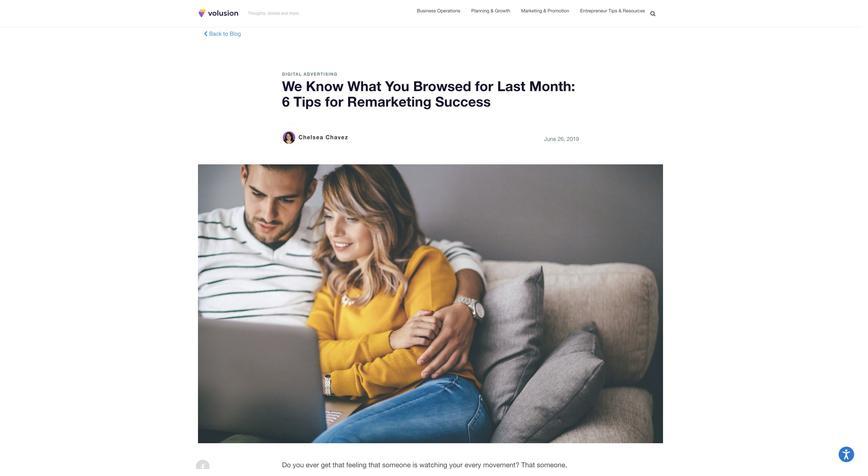 Task type: locate. For each thing, give the bounding box(es) containing it.
movement?
[[484, 461, 520, 469]]

stories
[[268, 11, 280, 16]]

entrepreneur
[[581, 8, 608, 14]]

tips right entrepreneur
[[609, 8, 618, 14]]

0 horizontal spatial that
[[333, 461, 345, 469]]

browsed
[[414, 78, 472, 94]]

entrepreneur tips & resources
[[581, 8, 646, 14]]

planning & growth link
[[472, 7, 511, 15]]

that
[[522, 461, 535, 469]]

2019
[[567, 136, 580, 142]]

& left growth at top right
[[491, 8, 494, 13]]

someone
[[383, 461, 411, 469]]

every
[[465, 461, 482, 469]]

0 horizontal spatial tips
[[294, 93, 322, 110]]

for
[[476, 78, 494, 94], [325, 93, 344, 110]]

1 horizontal spatial tips
[[609, 8, 618, 14]]

success
[[436, 93, 491, 110]]

2 that from the left
[[369, 461, 381, 469]]

digital advertising we know what you browsed for last month: 6 tips for remarketing success
[[282, 71, 576, 110]]

open accessibe: accessibility options, statement and help image
[[844, 450, 851, 460]]

feeling
[[347, 461, 367, 469]]

planning & growth
[[472, 8, 511, 13]]

business operations link
[[417, 7, 461, 15]]

last
[[498, 78, 526, 94]]

what
[[348, 78, 382, 94]]

chelsea chavez link
[[282, 131, 349, 144]]

tips right the 6
[[294, 93, 322, 110]]

&
[[491, 8, 494, 13], [544, 8, 547, 13], [619, 8, 622, 14]]

1 vertical spatial tips
[[294, 93, 322, 110]]

tips
[[609, 8, 618, 14], [294, 93, 322, 110]]

6
[[282, 93, 290, 110]]

june
[[545, 136, 557, 142]]

your
[[450, 461, 463, 469]]

chavez
[[326, 134, 349, 140]]

0 vertical spatial tips
[[609, 8, 618, 14]]

& left resources
[[619, 8, 622, 14]]

do
[[282, 461, 291, 469]]

1 horizontal spatial that
[[369, 461, 381, 469]]

1 horizontal spatial for
[[476, 78, 494, 94]]

search image
[[651, 11, 656, 16]]

know
[[306, 78, 344, 94]]

ever
[[306, 461, 319, 469]]

0 horizontal spatial &
[[491, 8, 494, 13]]

chelsea chavez
[[299, 134, 349, 140]]

we know what you browsed for last month: 6 tips for remarketing success image
[[198, 164, 664, 444]]

resources
[[624, 8, 646, 14]]

for left last
[[476, 78, 494, 94]]

that right feeling
[[369, 461, 381, 469]]

business
[[417, 8, 436, 13]]

that
[[333, 461, 345, 469], [369, 461, 381, 469]]

that right get
[[333, 461, 345, 469]]

tips inside digital advertising we know what you browsed for last month: 6 tips for remarketing success
[[294, 93, 322, 110]]

1 horizontal spatial &
[[544, 8, 547, 13]]

for down advertising
[[325, 93, 344, 110]]

chevron left image
[[204, 31, 208, 36]]

1 that from the left
[[333, 461, 345, 469]]

back
[[209, 30, 222, 37]]

26,
[[558, 136, 566, 142]]

thoughts,
[[248, 11, 267, 16]]

& right marketing
[[544, 8, 547, 13]]

0 horizontal spatial for
[[325, 93, 344, 110]]



Task type: describe. For each thing, give the bounding box(es) containing it.
tips inside entrepreneur tips & resources link
[[609, 8, 618, 14]]

remarketing
[[348, 93, 432, 110]]

promotion
[[548, 8, 570, 13]]

month:
[[530, 78, 576, 94]]

and
[[281, 11, 288, 16]]

marketing & promotion
[[522, 8, 570, 13]]

thoughts, stories and more.
[[248, 11, 300, 16]]

operations
[[438, 8, 461, 13]]

business operations
[[417, 8, 461, 13]]

back to blog link
[[200, 27, 245, 40]]

you
[[293, 461, 304, 469]]

to
[[223, 30, 228, 37]]

facebook image
[[201, 464, 205, 469]]

entrepreneur tips & resources link
[[581, 7, 646, 15]]

june 26, 2019
[[545, 136, 580, 142]]

more.
[[289, 11, 300, 16]]

watching
[[420, 461, 448, 469]]

do you ever get that feeling that someone is watching your every movement? that someone,
[[282, 461, 579, 469]]

chelsea
[[299, 134, 324, 140]]

& for planning
[[491, 8, 494, 13]]

we
[[282, 78, 302, 94]]

back to blog
[[208, 30, 241, 37]]

digital
[[282, 71, 302, 77]]

someone,
[[537, 461, 568, 469]]

2 horizontal spatial &
[[619, 8, 622, 14]]

is
[[413, 461, 418, 469]]

growth
[[495, 8, 511, 13]]

you
[[386, 78, 410, 94]]

blog
[[230, 30, 241, 37]]

& for marketing
[[544, 8, 547, 13]]

get
[[321, 461, 331, 469]]

advertising
[[304, 71, 338, 77]]

planning
[[472, 8, 490, 13]]

marketing
[[522, 8, 543, 13]]

marketing & promotion link
[[522, 7, 570, 15]]



Task type: vqa. For each thing, say whether or not it's contained in the screenshot.
watching
yes



